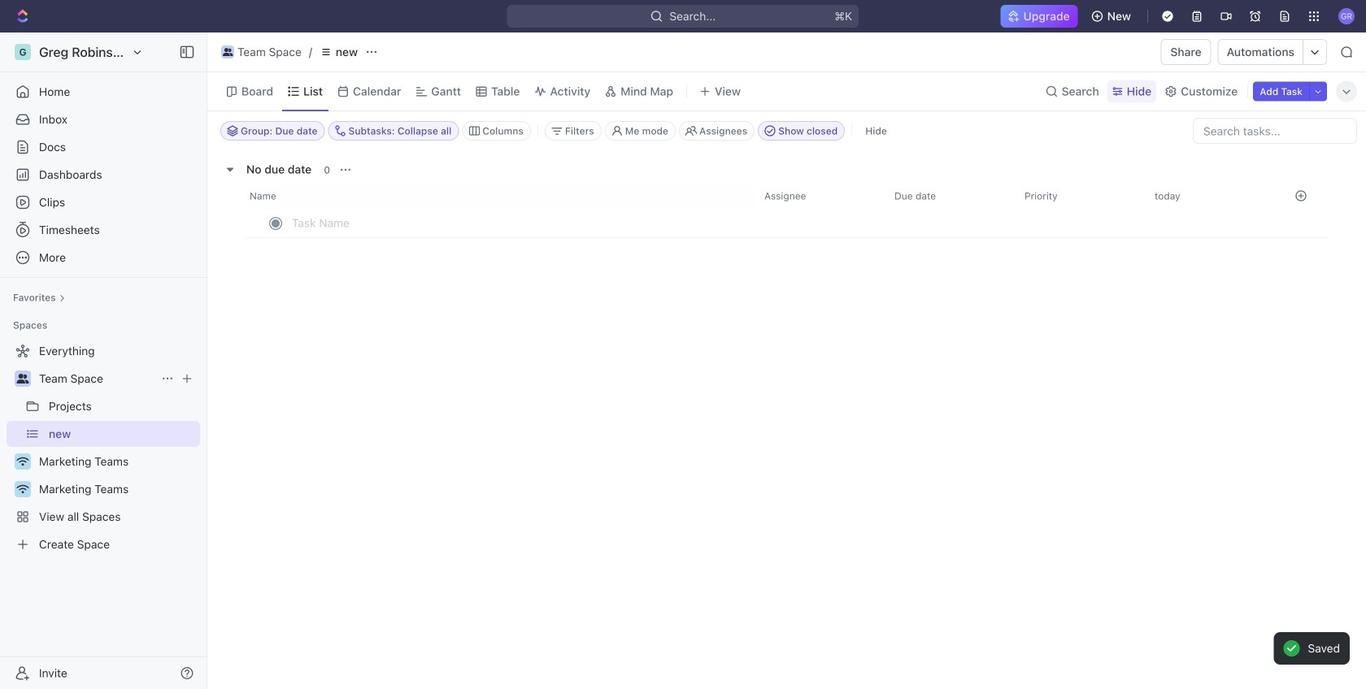 Task type: describe. For each thing, give the bounding box(es) containing it.
Task Name text field
[[292, 210, 767, 236]]

tree inside sidebar navigation
[[7, 338, 200, 558]]



Task type: locate. For each thing, give the bounding box(es) containing it.
tree
[[7, 338, 200, 558]]

greg robinson's workspace, , element
[[15, 44, 31, 60]]

0 vertical spatial user group image
[[223, 48, 233, 56]]

user group image
[[223, 48, 233, 56], [17, 374, 29, 384]]

1 vertical spatial user group image
[[17, 374, 29, 384]]

Search tasks... text field
[[1194, 119, 1357, 143]]

1 horizontal spatial user group image
[[223, 48, 233, 56]]

user group image inside sidebar navigation
[[17, 374, 29, 384]]

sidebar navigation
[[0, 33, 211, 690]]

0 horizontal spatial user group image
[[17, 374, 29, 384]]



Task type: vqa. For each thing, say whether or not it's contained in the screenshot.
Sidebar NAVIGATION
yes



